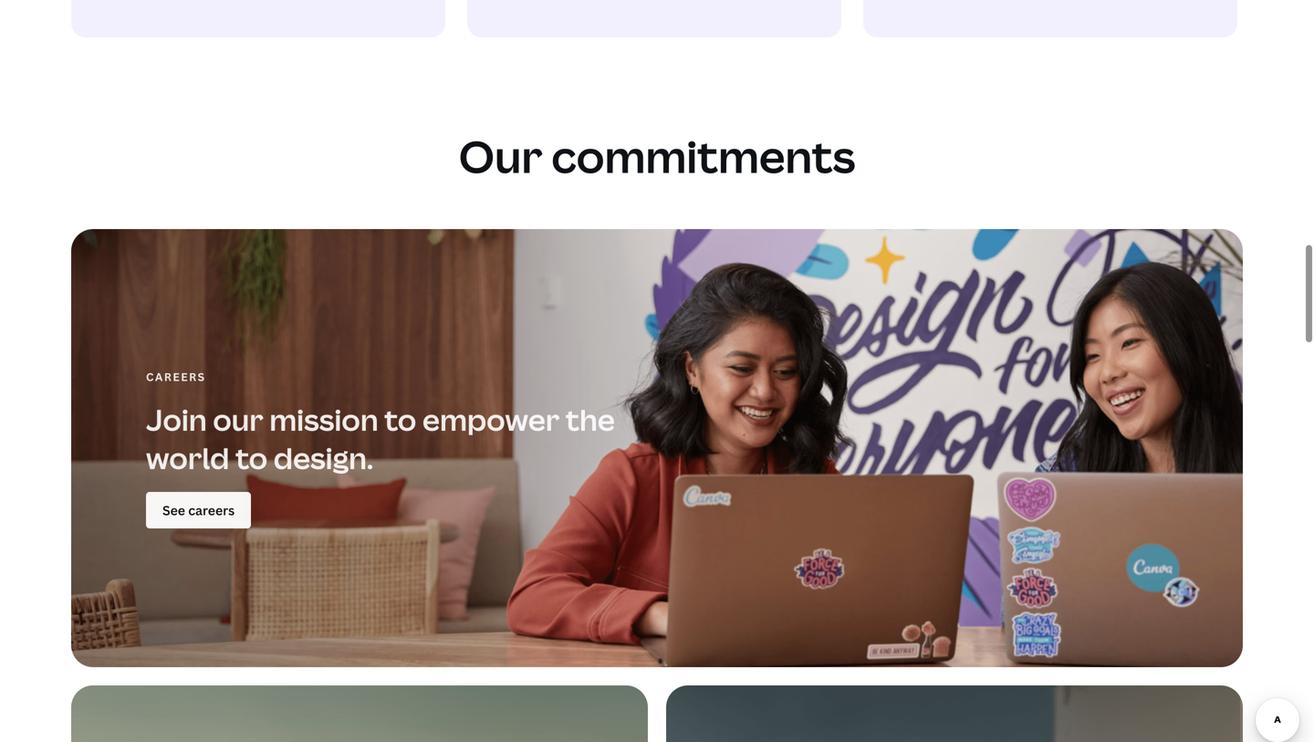 Task type: locate. For each thing, give the bounding box(es) containing it.
commitments
[[552, 126, 856, 186]]

join
[[146, 400, 207, 440]]

our
[[213, 400, 264, 440]]

to right world
[[236, 438, 268, 478]]

the
[[566, 400, 615, 440]]

to
[[385, 400, 417, 440], [236, 438, 268, 478]]

join our mission to empower the world to design.
[[146, 400, 615, 478]]

our commitments
[[459, 126, 856, 186]]

mission
[[270, 400, 379, 440]]

to right mission
[[385, 400, 417, 440]]

our
[[459, 126, 543, 186]]



Task type: describe. For each thing, give the bounding box(es) containing it.
0 horizontal spatial to
[[236, 438, 268, 478]]

1 horizontal spatial to
[[385, 400, 417, 440]]

world
[[146, 438, 230, 478]]

empower
[[423, 400, 560, 440]]

design.
[[274, 438, 374, 478]]

careers
[[146, 369, 206, 384]]



Task type: vqa. For each thing, say whether or not it's contained in the screenshot.
rightmost list
no



